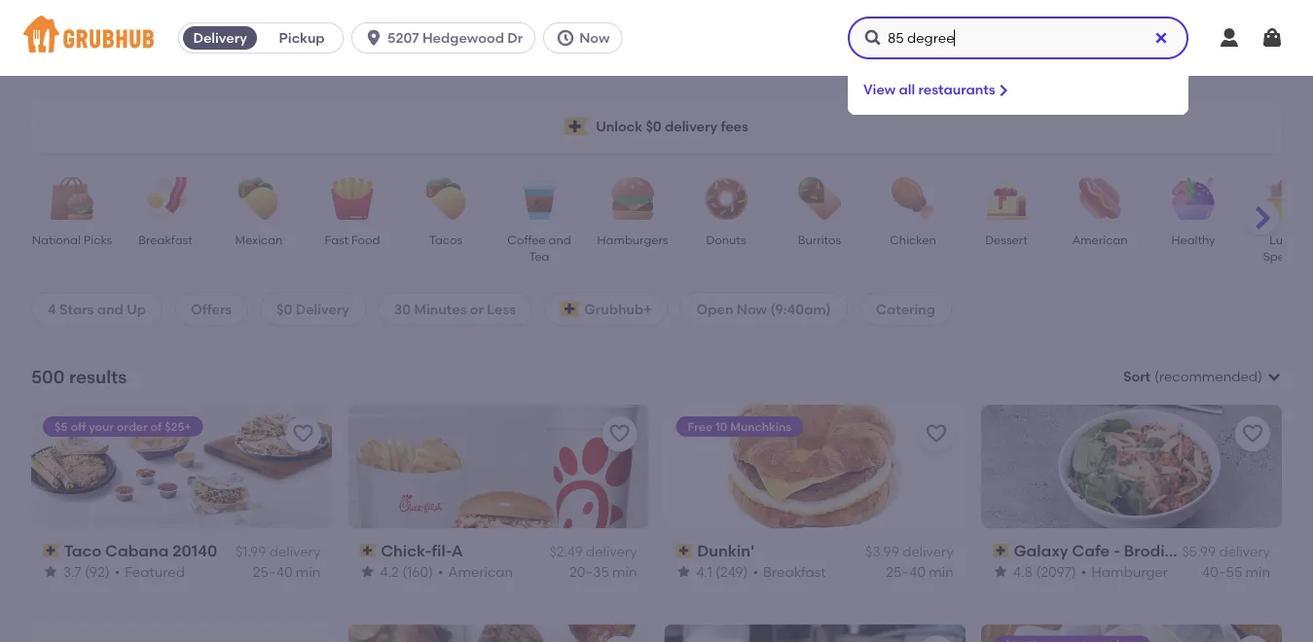 Task type: describe. For each thing, give the bounding box(es) containing it.
4.2
[[380, 564, 399, 580]]

delivery for dunkin'
[[903, 544, 954, 561]]

and inside coffee and tea
[[549, 233, 571, 247]]

1 vertical spatial and
[[97, 301, 124, 317]]

minutes
[[414, 301, 467, 317]]

25–40 for dunkin'
[[886, 564, 926, 580]]

delivery inside button
[[193, 30, 247, 46]]

lunch specials
[[1264, 233, 1311, 264]]

1 horizontal spatial breakfast
[[763, 564, 826, 580]]

3 min from the left
[[929, 564, 954, 580]]

40–55
[[1203, 564, 1243, 580]]

save this restaurant image for galaxy
[[1242, 422, 1265, 446]]

healthy
[[1172, 233, 1216, 247]]

delivery for taco cabana 20140
[[269, 544, 321, 561]]

dr
[[508, 30, 523, 46]]

$2.49 delivery
[[550, 544, 637, 561]]

tacos image
[[412, 177, 480, 220]]

25–40 for taco cabana 20140
[[253, 564, 293, 580]]

• featured
[[115, 564, 185, 580]]

30 minutes or less
[[394, 301, 516, 317]]

2 horizontal spatial svg image
[[1218, 26, 1242, 50]]

Search for food, convenience, alcohol... search field
[[848, 17, 1189, 59]]

less
[[487, 301, 516, 317]]

taco
[[64, 542, 102, 561]]

save this restaurant image
[[925, 422, 948, 446]]

min for a
[[613, 564, 637, 580]]

galaxy cafe - brodie ln
[[1014, 542, 1197, 561]]

breakfast image
[[131, 177, 200, 220]]

$0 delivery
[[277, 301, 350, 317]]

unlock
[[596, 118, 643, 135]]

fast food
[[325, 233, 380, 247]]

subscription pass image
[[993, 544, 1010, 558]]

• hamburger
[[1081, 564, 1168, 580]]

unlock $0 delivery fees
[[596, 118, 749, 135]]

0 vertical spatial american
[[1073, 233, 1128, 247]]

hedgewood
[[423, 30, 504, 46]]

stars
[[59, 301, 94, 317]]

25–40 min for dunkin'
[[886, 564, 954, 580]]

star icon image for galaxy cafe - brodie ln
[[993, 564, 1009, 580]]

$1.99 delivery
[[236, 544, 321, 561]]

open now (9:40am)
[[697, 301, 831, 317]]

1 vertical spatial now
[[737, 301, 767, 317]]

pickup
[[279, 30, 325, 46]]

$5 off your order of $25+
[[55, 420, 192, 434]]

or
[[470, 301, 484, 317]]

500
[[31, 366, 65, 388]]

national
[[32, 233, 81, 247]]

svg image inside view all restaurants list box
[[996, 83, 1011, 98]]

offers
[[191, 301, 232, 317]]

$3.99 delivery
[[866, 544, 954, 561]]

fast
[[325, 233, 349, 247]]

mexican image
[[225, 177, 293, 220]]

off
[[70, 420, 86, 434]]

(249)
[[716, 564, 748, 580]]

chicken
[[890, 233, 937, 247]]

hamburgers image
[[599, 177, 667, 220]]

now inside button
[[580, 30, 610, 46]]

star icon image for taco cabana 20140
[[43, 564, 58, 580]]

chick-
[[381, 542, 431, 561]]

chick-fil-a
[[381, 542, 463, 561]]

$2.49
[[550, 544, 583, 561]]

hamburger
[[1092, 564, 1168, 580]]

view all restaurants
[[864, 81, 996, 98]]

svg image inside 5207 hedgewood dr button
[[364, 28, 384, 48]]

pickup button
[[261, 22, 343, 54]]

picks
[[84, 233, 112, 247]]

4.1 (249)
[[697, 564, 748, 580]]

1 vertical spatial delivery
[[296, 301, 350, 317]]

4.8
[[1013, 564, 1033, 580]]

0 vertical spatial $0
[[646, 118, 662, 135]]

(9:40am)
[[771, 301, 831, 317]]

1 horizontal spatial svg image
[[1154, 30, 1170, 46]]

20140
[[173, 542, 217, 561]]

main navigation navigation
[[0, 0, 1314, 643]]

$25+
[[165, 420, 192, 434]]

tea
[[529, 250, 550, 264]]

4 stars and up
[[48, 301, 146, 317]]

view all restaurants list box
[[0, 67, 1314, 643]]

free 10 munchkins
[[688, 420, 792, 434]]

$1.99
[[236, 544, 266, 561]]

0 horizontal spatial american
[[448, 564, 513, 580]]

1 vertical spatial $0
[[277, 301, 292, 317]]

donuts image
[[692, 177, 761, 220]]

• for galaxy cafe - brodie ln
[[1081, 564, 1087, 580]]

5207 hedgewood dr button
[[352, 22, 544, 54]]

order
[[117, 420, 148, 434]]

burritos image
[[786, 177, 854, 220]]

grubhub plus flag logo image for unlock $0 delivery fees
[[565, 117, 588, 136]]

taco cabana 20140
[[64, 542, 217, 561]]

up
[[127, 301, 146, 317]]

0 vertical spatial breakfast
[[139, 233, 193, 247]]



Task type: locate. For each thing, give the bounding box(es) containing it.
1 min from the left
[[296, 564, 321, 580]]

$5.99 delivery
[[1183, 544, 1271, 561]]

0 horizontal spatial breakfast
[[139, 233, 193, 247]]

hamburgers
[[597, 233, 669, 247]]

healthy image
[[1160, 177, 1228, 220]]

2 save this restaurant button from the left
[[602, 417, 637, 452]]

10
[[716, 420, 728, 434]]

restaurants
[[919, 81, 996, 98]]

food
[[352, 233, 380, 247]]

0 horizontal spatial delivery
[[193, 30, 247, 46]]

chicken image
[[879, 177, 948, 220]]

4 min from the left
[[1246, 564, 1271, 580]]

1 25–40 from the left
[[253, 564, 293, 580]]

0 horizontal spatial $0
[[277, 301, 292, 317]]

0 horizontal spatial and
[[97, 301, 124, 317]]

• down cafe
[[1081, 564, 1087, 580]]

grubhub plus flag logo image for grubhub+
[[561, 301, 581, 317]]

and
[[549, 233, 571, 247], [97, 301, 124, 317]]

delivery button
[[179, 22, 261, 54]]

of
[[150, 420, 162, 434]]

1 horizontal spatial and
[[549, 233, 571, 247]]

min for -
[[1246, 564, 1271, 580]]

and up tea
[[549, 233, 571, 247]]

• right (249)
[[753, 564, 759, 580]]

star icon image left the 3.7
[[43, 564, 58, 580]]

0 horizontal spatial 25–40 min
[[253, 564, 321, 580]]

min down "$1.99 delivery"
[[296, 564, 321, 580]]

subscription pass image left the taco at the left
[[43, 544, 60, 558]]

1 horizontal spatial save this restaurant image
[[608, 422, 632, 446]]

4 star icon image from the left
[[993, 564, 1009, 580]]

25–40
[[253, 564, 293, 580], [886, 564, 926, 580]]

0 horizontal spatial svg image
[[996, 83, 1011, 98]]

3 save this restaurant image from the left
[[1242, 422, 1265, 446]]

save this restaurant image
[[291, 422, 315, 446], [608, 422, 632, 446], [1242, 422, 1265, 446]]

american down a
[[448, 564, 513, 580]]

25–40 min down "$1.99 delivery"
[[253, 564, 321, 580]]

specials
[[1264, 250, 1311, 264]]

2 25–40 from the left
[[886, 564, 926, 580]]

dunkin'
[[697, 542, 755, 561]]

catering
[[876, 301, 936, 317]]

$0 right offers
[[277, 301, 292, 317]]

25–40 down "$1.99 delivery"
[[253, 564, 293, 580]]

1 subscription pass image from the left
[[43, 544, 60, 558]]

1 vertical spatial american
[[448, 564, 513, 580]]

now
[[580, 30, 610, 46], [737, 301, 767, 317]]

1 horizontal spatial american
[[1073, 233, 1128, 247]]

3 star icon image from the left
[[676, 564, 692, 580]]

20–35 min
[[570, 564, 637, 580]]

delivery right $3.99
[[903, 544, 954, 561]]

svg image inside now button
[[556, 28, 576, 48]]

star icon image for chick-fil-a
[[360, 564, 375, 580]]

featured
[[125, 564, 185, 580]]

• american
[[438, 564, 513, 580]]

0 horizontal spatial now
[[580, 30, 610, 46]]

2 star icon image from the left
[[360, 564, 375, 580]]

open
[[697, 301, 734, 317]]

0 vertical spatial delivery
[[193, 30, 247, 46]]

delivery for galaxy cafe - brodie ln
[[1220, 544, 1271, 561]]

brodie
[[1124, 542, 1175, 561]]

2 subscription pass image from the left
[[360, 544, 377, 558]]

0 vertical spatial grubhub plus flag logo image
[[565, 117, 588, 136]]

now right open
[[737, 301, 767, 317]]

svg image
[[1218, 26, 1242, 50], [1154, 30, 1170, 46], [996, 83, 1011, 98]]

fil-
[[431, 542, 451, 561]]

national picks image
[[38, 177, 106, 220]]

min
[[296, 564, 321, 580], [613, 564, 637, 580], [929, 564, 954, 580], [1246, 564, 1271, 580]]

0 horizontal spatial save this restaurant image
[[291, 422, 315, 446]]

grubhub plus flag logo image left unlock
[[565, 117, 588, 136]]

lunch
[[1270, 233, 1305, 247]]

breakfast
[[139, 233, 193, 247], [763, 564, 826, 580]]

delivery
[[665, 118, 718, 135], [269, 544, 321, 561], [586, 544, 637, 561], [903, 544, 954, 561], [1220, 544, 1271, 561]]

delivery up 40–55 min
[[1220, 544, 1271, 561]]

breakfast down breakfast image
[[139, 233, 193, 247]]

4 save this restaurant button from the left
[[1236, 417, 1271, 452]]

• for chick-fil-a
[[438, 564, 443, 580]]

cafe
[[1072, 542, 1110, 561]]

grubhub+
[[585, 301, 652, 317]]

subscription pass image for chick-
[[360, 544, 377, 558]]

your
[[89, 420, 114, 434]]

(2097)
[[1036, 564, 1077, 580]]

breakfast right (249)
[[763, 564, 826, 580]]

now right dr
[[580, 30, 610, 46]]

3 • from the left
[[753, 564, 759, 580]]

25–40 min down $3.99 delivery
[[886, 564, 954, 580]]

25–40 down $3.99 delivery
[[886, 564, 926, 580]]

dessert
[[986, 233, 1028, 247]]

0 horizontal spatial subscription pass image
[[43, 544, 60, 558]]

(92)
[[85, 564, 110, 580]]

$0 right unlock
[[646, 118, 662, 135]]

(160)
[[402, 564, 433, 580]]

subscription pass image
[[43, 544, 60, 558], [360, 544, 377, 558], [676, 544, 694, 558]]

grubhub plus flag logo image left grubhub+
[[561, 301, 581, 317]]

4.8 (2097)
[[1013, 564, 1077, 580]]

min right 20–35
[[613, 564, 637, 580]]

munchkins
[[731, 420, 792, 434]]

3.7 (92)
[[63, 564, 110, 580]]

american image
[[1066, 177, 1134, 220]]

0 vertical spatial and
[[549, 233, 571, 247]]

4
[[48, 301, 56, 317]]

20–35
[[570, 564, 609, 580]]

4.2 (160)
[[380, 564, 433, 580]]

1 horizontal spatial now
[[737, 301, 767, 317]]

5207 hedgewood dr
[[388, 30, 523, 46]]

star icon image for dunkin'
[[676, 564, 692, 580]]

$5
[[55, 420, 68, 434]]

results
[[69, 366, 127, 388]]

cabana
[[105, 542, 169, 561]]

0 horizontal spatial 25–40
[[253, 564, 293, 580]]

1 horizontal spatial 25–40 min
[[886, 564, 954, 580]]

1 horizontal spatial delivery
[[296, 301, 350, 317]]

ln
[[1178, 542, 1197, 561]]

500 results
[[31, 366, 127, 388]]

1 vertical spatial grubhub plus flag logo image
[[561, 301, 581, 317]]

• right (92)
[[115, 564, 120, 580]]

star icon image
[[43, 564, 58, 580], [360, 564, 375, 580], [676, 564, 692, 580], [993, 564, 1009, 580]]

coffee and tea
[[508, 233, 571, 264]]

min for 20140
[[296, 564, 321, 580]]

1 • from the left
[[115, 564, 120, 580]]

mexican
[[235, 233, 283, 247]]

save this restaurant button
[[286, 417, 321, 452], [602, 417, 637, 452], [919, 417, 954, 452], [1236, 417, 1271, 452]]

save this restaurant image for chick-
[[608, 422, 632, 446]]

-
[[1114, 542, 1121, 561]]

25–40 min for taco cabana 20140
[[253, 564, 321, 580]]

1 save this restaurant button from the left
[[286, 417, 321, 452]]

a
[[451, 542, 463, 561]]

• for dunkin'
[[753, 564, 759, 580]]

view
[[864, 81, 896, 98]]

3.7
[[63, 564, 81, 580]]

galaxy
[[1014, 542, 1069, 561]]

40–55 min
[[1203, 564, 1271, 580]]

all
[[899, 81, 916, 98]]

and left up
[[97, 301, 124, 317]]

star icon image left '4.2'
[[360, 564, 375, 580]]

2 • from the left
[[438, 564, 443, 580]]

fast food image
[[318, 177, 387, 220]]

• for taco cabana 20140
[[115, 564, 120, 580]]

coffee
[[508, 233, 546, 247]]

1 vertical spatial breakfast
[[763, 564, 826, 580]]

5207
[[388, 30, 419, 46]]

free
[[688, 420, 713, 434]]

fees
[[721, 118, 749, 135]]

1 star icon image from the left
[[43, 564, 58, 580]]

2 25–40 min from the left
[[886, 564, 954, 580]]

now button
[[544, 22, 631, 54]]

1 horizontal spatial subscription pass image
[[360, 544, 377, 558]]

min right '40–55'
[[1246, 564, 1271, 580]]

•
[[115, 564, 120, 580], [438, 564, 443, 580], [753, 564, 759, 580], [1081, 564, 1087, 580]]

american down american image in the right top of the page
[[1073, 233, 1128, 247]]

min down $3.99 delivery
[[929, 564, 954, 580]]

delivery right $1.99
[[269, 544, 321, 561]]

2 horizontal spatial save this restaurant image
[[1242, 422, 1265, 446]]

subscription pass image for taco
[[43, 544, 60, 558]]

delivery for chick-fil-a
[[586, 544, 637, 561]]

svg image
[[1261, 26, 1284, 50], [364, 28, 384, 48], [556, 28, 576, 48], [864, 28, 883, 48]]

tacos
[[429, 233, 463, 247]]

4 • from the left
[[1081, 564, 1087, 580]]

• breakfast
[[753, 564, 826, 580]]

subscription pass image left dunkin'
[[676, 544, 694, 558]]

2 min from the left
[[613, 564, 637, 580]]

2 horizontal spatial subscription pass image
[[676, 544, 694, 558]]

american
[[1073, 233, 1128, 247], [448, 564, 513, 580]]

3 subscription pass image from the left
[[676, 544, 694, 558]]

grubhub plus flag logo image
[[565, 117, 588, 136], [561, 301, 581, 317]]

1 horizontal spatial 25–40
[[886, 564, 926, 580]]

• down fil-
[[438, 564, 443, 580]]

0 vertical spatial now
[[580, 30, 610, 46]]

1 save this restaurant image from the left
[[291, 422, 315, 446]]

national picks
[[32, 233, 112, 247]]

donuts
[[706, 233, 746, 247]]

dessert image
[[973, 177, 1041, 220]]

1 25–40 min from the left
[[253, 564, 321, 580]]

coffee and tea image
[[505, 177, 574, 220]]

4.1
[[697, 564, 713, 580]]

1 horizontal spatial $0
[[646, 118, 662, 135]]

delivery
[[193, 30, 247, 46], [296, 301, 350, 317]]

delivery down the fast
[[296, 301, 350, 317]]

$5.99
[[1183, 544, 1216, 561]]

3 save this restaurant button from the left
[[919, 417, 954, 452]]

delivery left fees
[[665, 118, 718, 135]]

delivery left pickup
[[193, 30, 247, 46]]

star icon image down subscription pass image
[[993, 564, 1009, 580]]

delivery up the 20–35 min
[[586, 544, 637, 561]]

star icon image left 4.1
[[676, 564, 692, 580]]

25–40 min
[[253, 564, 321, 580], [886, 564, 954, 580]]

subscription pass image left "chick-"
[[360, 544, 377, 558]]

2 save this restaurant image from the left
[[608, 422, 632, 446]]

$0
[[646, 118, 662, 135], [277, 301, 292, 317]]

burritos
[[798, 233, 842, 247]]



Task type: vqa. For each thing, say whether or not it's contained in the screenshot.
first Star icon from the left
yes



